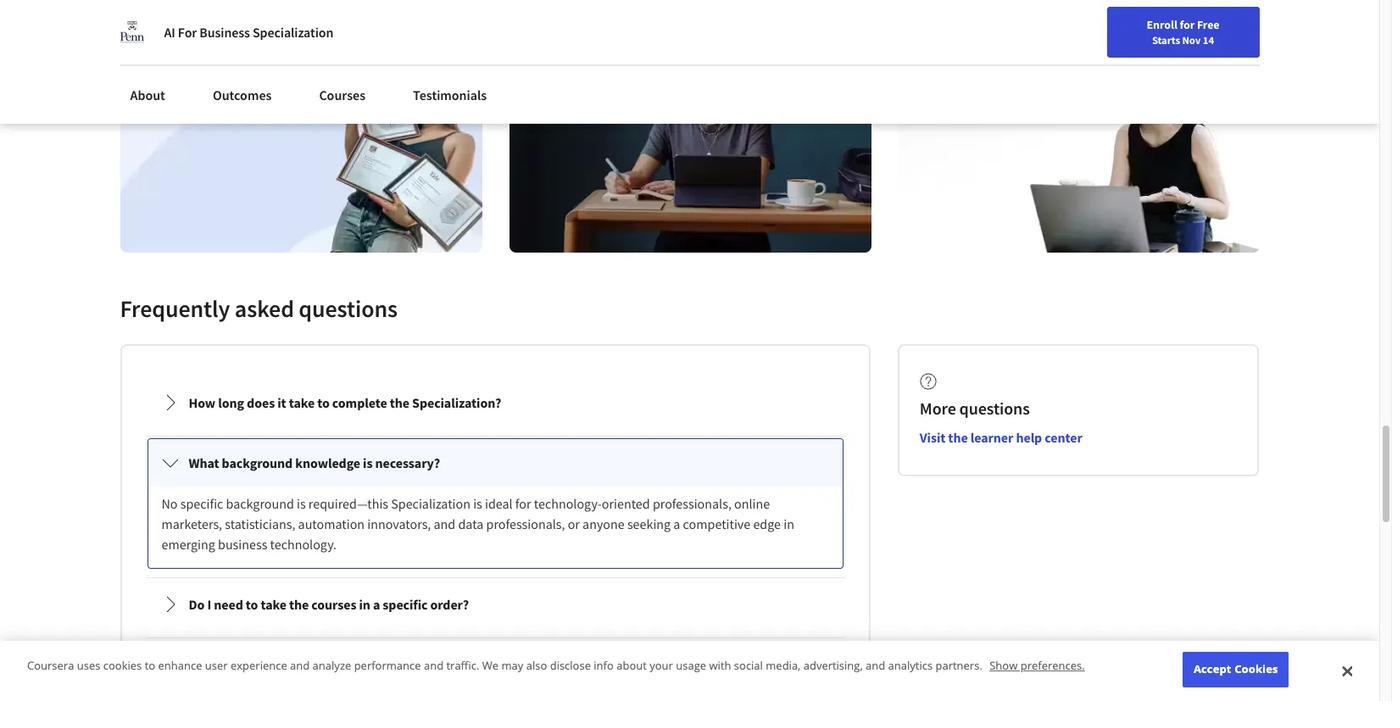 Task type: vqa. For each thing, say whether or not it's contained in the screenshot.
search in course text box
no



Task type: describe. For each thing, give the bounding box(es) containing it.
long
[[218, 394, 244, 411]]

anyone
[[583, 516, 625, 533]]

testimonials link
[[403, 76, 497, 114]]

for
[[178, 24, 197, 41]]

how long does it take to complete the specialization? button
[[148, 379, 843, 427]]

courses
[[312, 596, 357, 613]]

specific inside the 'no specific background is required—this specialization is ideal for technology-oriented professionals, online marketers, statisticians, automation innovators, and data professionals, or anyone seeking a competitive edge in emerging business technology.'
[[180, 495, 223, 512]]

coursera uses cookies to enhance user experience and analyze performance and traffic. we may also disclose info about your usage with social media, advertising, and analytics partners. show preferences.
[[27, 658, 1085, 674]]

seeking
[[628, 516, 671, 533]]

analytics
[[888, 658, 933, 674]]

for inside the 'no specific background is required—this specialization is ideal for technology-oriented professionals, online marketers, statisticians, automation innovators, and data professionals, or anyone seeking a competitive edge in emerging business technology.'
[[516, 495, 531, 512]]

specialization inside the 'no specific background is required—this specialization is ideal for technology-oriented professionals, online marketers, statisticians, automation innovators, and data professionals, or anyone seeking a competitive edge in emerging business technology.'
[[391, 495, 471, 512]]

specialization?
[[412, 394, 501, 411]]

accept
[[1194, 662, 1232, 677]]

business
[[200, 24, 250, 41]]

log
[[1260, 20, 1278, 35]]

about link
[[120, 76, 175, 114]]

asked
[[235, 293, 294, 324]]

knowledge
[[295, 455, 360, 472]]

disclose
[[550, 658, 591, 674]]

visit the learner help center link
[[920, 429, 1083, 446]]

visit the learner help center
[[920, 429, 1083, 446]]

to for courses
[[246, 596, 258, 613]]

in inside the 'no specific background is required—this specialization is ideal for technology-oriented professionals, online marketers, statisticians, automation innovators, and data professionals, or anyone seeking a competitive edge in emerging business technology.'
[[784, 516, 795, 533]]

for inside the enroll for free starts nov 14
[[1180, 17, 1195, 32]]

do i need to take the courses in a specific order? button
[[148, 581, 843, 628]]

your inside find your new career link
[[1161, 20, 1183, 35]]

courses
[[319, 87, 366, 103]]

data
[[458, 516, 484, 533]]

also
[[526, 658, 547, 674]]

cookies
[[1235, 662, 1279, 677]]

how long does it take to complete the specialization?
[[189, 394, 501, 411]]

in
[[1280, 20, 1290, 35]]

competitive
[[683, 516, 751, 533]]

what
[[189, 455, 219, 472]]

ideal
[[485, 495, 513, 512]]

background inside the 'no specific background is required—this specialization is ideal for technology-oriented professionals, online marketers, statisticians, automation innovators, and data professionals, or anyone seeking a competitive edge in emerging business technology.'
[[226, 495, 294, 512]]

outcomes
[[213, 87, 272, 103]]

a inside do i need to take the courses in a specific order? dropdown button
[[373, 596, 380, 613]]

1 vertical spatial your
[[650, 658, 673, 674]]

specific inside dropdown button
[[383, 596, 428, 613]]

help
[[1016, 429, 1043, 446]]

oriented
[[602, 495, 650, 512]]

center
[[1045, 429, 1083, 446]]

2 horizontal spatial the
[[949, 429, 968, 446]]

0 horizontal spatial questions
[[299, 293, 398, 324]]

visit
[[920, 429, 946, 446]]

0 horizontal spatial professionals,
[[486, 516, 565, 533]]

career
[[1210, 20, 1243, 35]]

statisticians,
[[225, 516, 295, 533]]

about
[[617, 658, 647, 674]]

enhance
[[158, 658, 202, 674]]

experience
[[231, 658, 287, 674]]

to for experience
[[145, 658, 155, 674]]

free
[[1197, 17, 1220, 32]]

no specific background is required—this specialization is ideal for technology-oriented professionals, online marketers, statisticians, automation innovators, and data professionals, or anyone seeking a competitive edge in emerging business technology.
[[162, 495, 797, 553]]

1 horizontal spatial questions
[[960, 398, 1030, 419]]

traffic.
[[447, 658, 480, 674]]

partners.
[[936, 658, 983, 674]]

necessary?
[[375, 455, 440, 472]]

info
[[594, 658, 614, 674]]

performance
[[354, 658, 421, 674]]

it
[[278, 394, 286, 411]]

required—this
[[309, 495, 388, 512]]

in inside dropdown button
[[359, 596, 371, 613]]

how
[[189, 394, 216, 411]]

accept cookies button
[[1183, 653, 1289, 688]]

1 horizontal spatial professionals,
[[653, 495, 732, 512]]

find
[[1137, 20, 1159, 35]]

collapsed list
[[142, 373, 849, 701]]

frequently
[[120, 293, 230, 324]]

cookies
[[103, 658, 142, 674]]

more questions
[[920, 398, 1030, 419]]

is for required—this
[[297, 495, 306, 512]]

new
[[1186, 20, 1208, 35]]

coursera image
[[20, 14, 128, 41]]

log in link
[[1252, 17, 1299, 37]]

may
[[502, 658, 524, 674]]

starts
[[1153, 33, 1181, 47]]

i
[[207, 596, 211, 613]]

edge
[[753, 516, 781, 533]]



Task type: locate. For each thing, give the bounding box(es) containing it.
coursera
[[27, 658, 74, 674]]

1 horizontal spatial the
[[390, 394, 410, 411]]

in right courses
[[359, 596, 371, 613]]

what background knowledge is necessary? button
[[148, 439, 843, 487]]

2 horizontal spatial is
[[473, 495, 482, 512]]

for right ideal at the bottom
[[516, 495, 531, 512]]

1 vertical spatial specific
[[383, 596, 428, 613]]

0 vertical spatial background
[[222, 455, 293, 472]]

find your new career link
[[1128, 17, 1252, 38]]

background up statisticians,
[[226, 495, 294, 512]]

social
[[734, 658, 763, 674]]

0 vertical spatial the
[[390, 394, 410, 411]]

testimonials
[[413, 87, 487, 103]]

0 horizontal spatial for
[[516, 495, 531, 512]]

to
[[317, 394, 330, 411], [246, 596, 258, 613], [145, 658, 155, 674]]

order?
[[430, 596, 469, 613]]

to right cookies in the left bottom of the page
[[145, 658, 155, 674]]

0 vertical spatial for
[[1180, 17, 1195, 32]]

ai for business specialization
[[164, 24, 334, 41]]

do i need to take the courses in a specific order?
[[189, 596, 469, 613]]

1 vertical spatial professionals,
[[486, 516, 565, 533]]

the
[[390, 394, 410, 411], [949, 429, 968, 446], [289, 596, 309, 613]]

background inside dropdown button
[[222, 455, 293, 472]]

learner
[[971, 429, 1014, 446]]

take
[[289, 394, 315, 411], [261, 596, 287, 613]]

does
[[247, 394, 275, 411]]

usage
[[676, 658, 707, 674]]

2 vertical spatial the
[[289, 596, 309, 613]]

is left necessary?
[[363, 455, 373, 472]]

and left analytics on the bottom of the page
[[866, 658, 886, 674]]

1 vertical spatial in
[[359, 596, 371, 613]]

courses link
[[309, 76, 376, 114]]

1 horizontal spatial is
[[363, 455, 373, 472]]

1 horizontal spatial for
[[1180, 17, 1195, 32]]

show
[[990, 658, 1018, 674]]

the right visit
[[949, 429, 968, 446]]

log in
[[1260, 20, 1290, 35]]

0 horizontal spatial specific
[[180, 495, 223, 512]]

or
[[568, 516, 580, 533]]

0 horizontal spatial your
[[650, 658, 673, 674]]

a right seeking
[[674, 516, 681, 533]]

is for necessary?
[[363, 455, 373, 472]]

0 horizontal spatial specialization
[[253, 24, 334, 41]]

and
[[434, 516, 456, 533], [290, 658, 310, 674], [424, 658, 444, 674], [866, 658, 886, 674]]

take for to
[[261, 596, 287, 613]]

about
[[130, 87, 165, 103]]

is left ideal at the bottom
[[473, 495, 482, 512]]

to left the complete
[[317, 394, 330, 411]]

2 vertical spatial to
[[145, 658, 155, 674]]

for
[[1180, 17, 1195, 32], [516, 495, 531, 512]]

take for it
[[289, 394, 315, 411]]

1 horizontal spatial to
[[246, 596, 258, 613]]

ai
[[164, 24, 175, 41]]

questions up learner
[[960, 398, 1030, 419]]

preferences.
[[1021, 658, 1085, 674]]

1 horizontal spatial specific
[[383, 596, 428, 613]]

innovators,
[[367, 516, 431, 533]]

need
[[214, 596, 243, 613]]

professionals,
[[653, 495, 732, 512], [486, 516, 565, 533]]

automation
[[298, 516, 365, 533]]

0 vertical spatial questions
[[299, 293, 398, 324]]

the right the complete
[[390, 394, 410, 411]]

0 horizontal spatial is
[[297, 495, 306, 512]]

advertising,
[[804, 658, 863, 674]]

and left data
[[434, 516, 456, 533]]

outcomes link
[[203, 76, 282, 114]]

a inside the 'no specific background is required—this specialization is ideal for technology-oriented professionals, online marketers, statisticians, automation innovators, and data professionals, or anyone seeking a competitive edge in emerging business technology.'
[[674, 516, 681, 533]]

take right it
[[289, 394, 315, 411]]

marketers,
[[162, 516, 222, 533]]

professionals, down ideal at the bottom
[[486, 516, 565, 533]]

0 vertical spatial to
[[317, 394, 330, 411]]

analyze
[[313, 658, 351, 674]]

1 horizontal spatial take
[[289, 394, 315, 411]]

1 vertical spatial for
[[516, 495, 531, 512]]

with
[[709, 658, 731, 674]]

1 vertical spatial to
[[246, 596, 258, 613]]

1 vertical spatial questions
[[960, 398, 1030, 419]]

complete
[[332, 394, 387, 411]]

what background knowledge is necessary?
[[189, 455, 440, 472]]

2 horizontal spatial to
[[317, 394, 330, 411]]

university of pennsylvania image
[[120, 20, 144, 44]]

questions
[[299, 293, 398, 324], [960, 398, 1030, 419]]

specialization
[[253, 24, 334, 41], [391, 495, 471, 512]]

0 vertical spatial specific
[[180, 495, 223, 512]]

1 vertical spatial specialization
[[391, 495, 471, 512]]

14
[[1203, 33, 1215, 47]]

technology.
[[270, 536, 337, 553]]

0 horizontal spatial take
[[261, 596, 287, 613]]

a
[[674, 516, 681, 533], [373, 596, 380, 613]]

is inside dropdown button
[[363, 455, 373, 472]]

specialization right the business
[[253, 24, 334, 41]]

1 horizontal spatial a
[[674, 516, 681, 533]]

nov
[[1183, 33, 1201, 47]]

online
[[735, 495, 770, 512]]

user
[[205, 658, 228, 674]]

no
[[162, 495, 178, 512]]

enroll for free starts nov 14
[[1147, 17, 1220, 47]]

we
[[482, 658, 499, 674]]

1 vertical spatial take
[[261, 596, 287, 613]]

emerging
[[162, 536, 215, 553]]

and left analyze
[[290, 658, 310, 674]]

0 vertical spatial a
[[674, 516, 681, 533]]

frequently asked questions
[[120, 293, 398, 324]]

is up automation
[[297, 495, 306, 512]]

0 horizontal spatial a
[[373, 596, 380, 613]]

specialization up the innovators,
[[391, 495, 471, 512]]

enroll
[[1147, 17, 1178, 32]]

0 vertical spatial specialization
[[253, 24, 334, 41]]

do
[[189, 596, 205, 613]]

accept cookies
[[1194, 662, 1279, 677]]

0 horizontal spatial to
[[145, 658, 155, 674]]

0 vertical spatial in
[[784, 516, 795, 533]]

1 horizontal spatial your
[[1161, 20, 1183, 35]]

0 vertical spatial your
[[1161, 20, 1183, 35]]

specific left order? on the left of the page
[[383, 596, 428, 613]]

1 vertical spatial the
[[949, 429, 968, 446]]

1 horizontal spatial in
[[784, 516, 795, 533]]

to right need
[[246, 596, 258, 613]]

1 vertical spatial a
[[373, 596, 380, 613]]

1 horizontal spatial specialization
[[391, 495, 471, 512]]

background right what
[[222, 455, 293, 472]]

in right edge
[[784, 516, 795, 533]]

0 horizontal spatial in
[[359, 596, 371, 613]]

for up "nov"
[[1180, 17, 1195, 32]]

business
[[218, 536, 267, 553]]

take right need
[[261, 596, 287, 613]]

0 vertical spatial take
[[289, 394, 315, 411]]

0 vertical spatial professionals,
[[653, 495, 732, 512]]

0 horizontal spatial the
[[289, 596, 309, 613]]

and left the traffic.
[[424, 658, 444, 674]]

and inside the 'no specific background is required—this specialization is ideal for technology-oriented professionals, online marketers, statisticians, automation innovators, and data professionals, or anyone seeking a competitive edge in emerging business technology.'
[[434, 516, 456, 533]]

media,
[[766, 658, 801, 674]]

1 vertical spatial background
[[226, 495, 294, 512]]

show preferences. link
[[990, 658, 1085, 674]]

professionals, up competitive
[[653, 495, 732, 512]]

more
[[920, 398, 956, 419]]

the left courses
[[289, 596, 309, 613]]

is
[[363, 455, 373, 472], [297, 495, 306, 512], [473, 495, 482, 512]]

technology-
[[534, 495, 602, 512]]

find your new career
[[1137, 20, 1243, 35]]

a right courses
[[373, 596, 380, 613]]

questions right asked on the left top of page
[[299, 293, 398, 324]]

None search field
[[242, 11, 649, 45]]

specific up marketers,
[[180, 495, 223, 512]]



